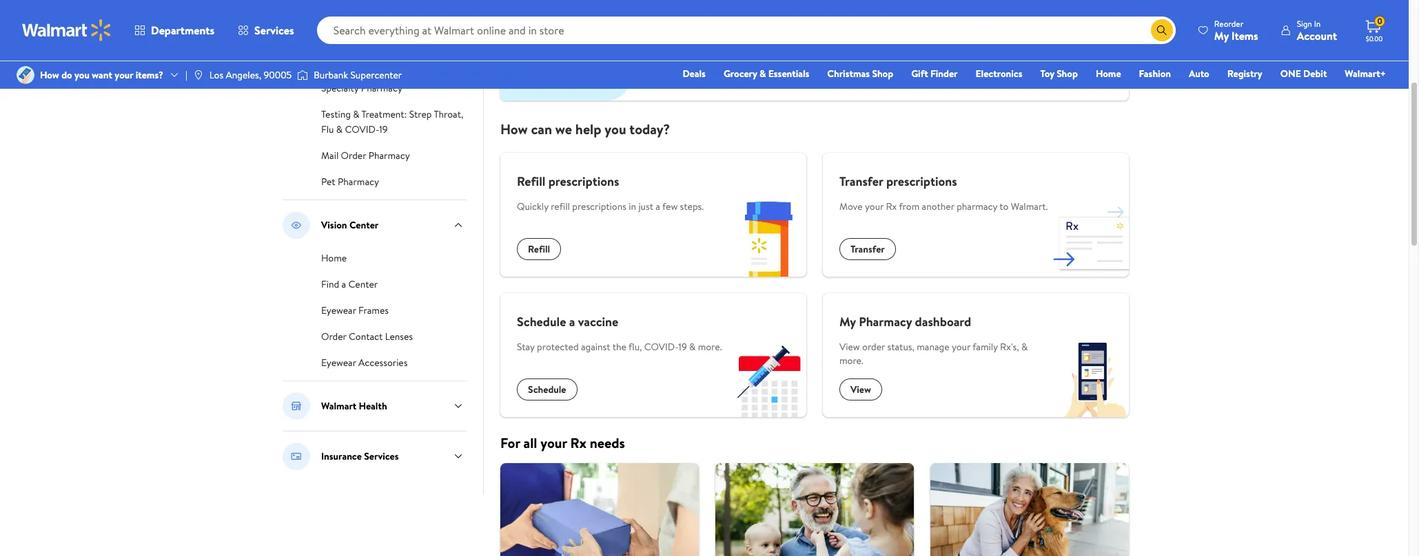 Task type: describe. For each thing, give the bounding box(es) containing it.
1 horizontal spatial covid-
[[644, 340, 678, 354]]

toy shop link
[[1034, 66, 1084, 81]]

view for view order status, manage your family rx's, & more.
[[839, 340, 860, 354]]

my inside reorder my items
[[1214, 28, 1229, 43]]

strep
[[409, 108, 432, 121]]

one debit link
[[1274, 66, 1333, 81]]

& right grocery
[[760, 67, 766, 81]]

grocery
[[724, 67, 757, 81]]

rx's,
[[1000, 340, 1019, 354]]

gift
[[911, 67, 928, 81]]

my pharmacy dashboard. view order status, manage your family rx's and more. view. image
[[1053, 342, 1129, 418]]

1 horizontal spatial pharmacy
[[957, 200, 997, 214]]

eyewear frames
[[321, 304, 389, 318]]

specialty pharmacy
[[321, 81, 402, 95]]

testing & treatment: strep throat, flu & covid-19
[[321, 108, 463, 136]]

& inside view order status, manage your family rx's, & more.
[[1021, 340, 1028, 354]]

registry
[[1227, 67, 1262, 81]]

insurance
[[321, 450, 362, 464]]

order contact lenses
[[321, 330, 413, 344]]

prescriptions for refill prescriptions
[[548, 173, 619, 190]]

one debit
[[1280, 67, 1327, 81]]

walmart health
[[321, 400, 387, 414]]

eyewear accessories
[[321, 356, 408, 370]]

status,
[[887, 340, 915, 354]]

& right flu
[[336, 123, 343, 136]]

walmart+ link
[[1339, 66, 1392, 81]]

items?
[[136, 68, 163, 82]]

services inside services dropdown button
[[254, 23, 294, 38]]

gift finder link
[[905, 66, 964, 81]]

christmas shop link
[[821, 66, 900, 81]]

my pharmacy dashboard
[[839, 314, 971, 331]]

sign
[[1297, 18, 1312, 29]]

fashion
[[1139, 67, 1171, 81]]

more. for my pharmacy dashboard
[[839, 354, 863, 368]]

schedule button
[[517, 379, 577, 401]]

vaccines link
[[321, 1, 358, 17]]

schedule for a
[[517, 314, 566, 331]]

pet
[[321, 175, 335, 189]]

transfer prescriptions
[[839, 173, 957, 190]]

christmas shop
[[827, 67, 893, 81]]

walmart image
[[22, 19, 112, 41]]

walmart+
[[1345, 67, 1386, 81]]

needs
[[590, 434, 625, 453]]

supercenter
[[350, 68, 402, 82]]

help
[[575, 120, 601, 139]]

the
[[613, 340, 626, 354]]

1 horizontal spatial home link
[[1090, 66, 1127, 81]]

how for how do you want your items?
[[40, 68, 59, 82]]

1 vertical spatial center
[[348, 278, 378, 292]]

vision center image
[[283, 212, 310, 239]]

burbank
[[314, 68, 348, 82]]

1 list item from the left
[[492, 464, 707, 557]]

90005
[[264, 68, 292, 82]]

schedule for now
[[1030, 63, 1073, 78]]

now
[[1076, 63, 1096, 78]]

health
[[359, 400, 387, 414]]

eyewear accessories link
[[321, 355, 408, 370]]

19 for &
[[379, 123, 388, 136]]

stay protected against the flu, covid-19 & more.
[[517, 340, 722, 354]]

deals
[[683, 67, 706, 81]]

search icon image
[[1156, 25, 1167, 36]]

0 $0.00
[[1366, 15, 1383, 43]]

0 vertical spatial you
[[74, 68, 90, 82]]

protect yourself & your family with updated covid-19 & flu vaccines, available in our pharmacies.
[[715, 6, 1086, 40]]

pharmacy for my pharmacy dashboard
[[859, 314, 912, 331]]

how for how can we help you today?
[[500, 120, 528, 139]]

mail order pharmacy
[[321, 149, 410, 163]]

los angeles, 90005
[[209, 68, 292, 82]]

walmart health image
[[283, 393, 310, 420]]

$4 prescriptions
[[321, 55, 389, 69]]

testing & treatment: strep throat, flu & covid-19 link
[[321, 106, 463, 136]]

& left flu
[[1010, 6, 1018, 23]]

refill prescriptions
[[517, 173, 619, 190]]

your right "all"
[[540, 434, 567, 453]]

 image for burbank supercenter
[[297, 68, 308, 82]]

vision
[[321, 218, 347, 232]]

3 list item from the left
[[922, 464, 1137, 557]]

2 list item from the left
[[707, 464, 922, 557]]

schedule a vaccine. stay protected against the flu, covid-19 and more. schedule. image
[[731, 342, 806, 418]]

auto
[[1189, 67, 1209, 81]]

flu
[[321, 123, 334, 136]]

schedule inside schedule "button"
[[528, 383, 566, 397]]

covid- for &
[[345, 123, 379, 136]]

can
[[531, 120, 552, 139]]

view order status, manage your family rx's, & more.
[[839, 340, 1028, 368]]

stay
[[517, 340, 535, 354]]

$0.00
[[1366, 34, 1383, 43]]

prescriptions for transfer prescriptions
[[886, 173, 957, 190]]

pharmacy inside 'link'
[[348, 29, 389, 43]]

& right testing
[[353, 108, 359, 121]]

electronics link
[[969, 66, 1029, 81]]

view button
[[839, 379, 882, 401]]

reorder my items
[[1214, 18, 1258, 43]]

1 vertical spatial you
[[605, 120, 626, 139]]

departments
[[151, 23, 214, 38]]

find a pharmacy link
[[321, 28, 389, 43]]

account
[[1297, 28, 1337, 43]]

schedule now
[[1030, 63, 1096, 78]]

manage
[[917, 340, 949, 354]]

eyewear for eyewear frames
[[321, 304, 356, 318]]

0
[[1377, 15, 1382, 27]]

find a center
[[321, 278, 378, 292]]

your right move
[[865, 200, 884, 214]]

how can we help you today?
[[500, 120, 670, 139]]

deals link
[[676, 66, 712, 81]]

refill for refill
[[528, 243, 550, 256]]

insurance services
[[321, 450, 399, 464]]

essentials
[[768, 67, 809, 81]]

toy shop
[[1040, 67, 1078, 81]]

treatment:
[[361, 108, 407, 121]]

eyewear for eyewear accessories
[[321, 356, 356, 370]]

your inside view order status, manage your family rx's, & more.
[[952, 340, 970, 354]]

family inside protect yourself & your family with updated covid-19 & flu vaccines, available in our pharmacies.
[[844, 6, 876, 23]]

0 vertical spatial rx
[[886, 200, 897, 214]]



Task type: vqa. For each thing, say whether or not it's contained in the screenshot.
PRODUCTS
no



Task type: locate. For each thing, give the bounding box(es) containing it.
schedule inside schedule now button
[[1030, 63, 1073, 78]]

find a pharmacy
[[321, 29, 389, 43]]

covid- for updated
[[952, 6, 996, 23]]

steps.
[[680, 200, 704, 214]]

find a center link
[[321, 276, 378, 292]]

0 vertical spatial schedule
[[1030, 63, 1073, 78]]

transfer prescriptions. move your rx from another pharmacy to walmart. transfer. image
[[1053, 201, 1129, 277]]

how left do
[[40, 68, 59, 82]]

0 vertical spatial pharmacy
[[348, 29, 389, 43]]

more. for schedule a vaccine
[[698, 340, 722, 354]]

how left can
[[500, 120, 528, 139]]

home link
[[1090, 66, 1127, 81], [321, 250, 347, 265]]

home up find a center link
[[321, 252, 347, 265]]

rx left "needs"
[[570, 434, 586, 453]]

eyewear down find a center
[[321, 304, 356, 318]]

0 horizontal spatial in
[[629, 200, 636, 214]]

a down vaccines on the left of the page
[[342, 29, 346, 43]]

a right just
[[656, 200, 660, 214]]

19 right flu,
[[678, 340, 687, 354]]

frames
[[358, 304, 389, 318]]

yourself
[[759, 6, 803, 23]]

walmart
[[321, 400, 357, 414]]

specialty
[[321, 81, 359, 95]]

pharmacy up prescriptions
[[348, 29, 389, 43]]

vaccine
[[578, 314, 618, 331]]

view inside button
[[851, 383, 871, 397]]

rx left from
[[886, 200, 897, 214]]

a left vaccine
[[569, 314, 575, 331]]

find inside 'link'
[[321, 29, 339, 43]]

transfer up move
[[839, 173, 883, 190]]

0 vertical spatial home
[[1096, 67, 1121, 81]]

pharmacy down testing & treatment: strep throat, flu & covid-19
[[368, 149, 410, 163]]

1 find from the top
[[321, 29, 339, 43]]

center up eyewear frames link
[[348, 278, 378, 292]]

eyewear down contact at the bottom
[[321, 356, 356, 370]]

0 horizontal spatial shop
[[872, 67, 893, 81]]

 image left do
[[17, 66, 34, 84]]

0 horizontal spatial how
[[40, 68, 59, 82]]

refill inside 'refill' button
[[528, 243, 550, 256]]

list
[[492, 464, 1137, 557]]

1 horizontal spatial family
[[973, 340, 998, 354]]

family inside view order status, manage your family rx's, & more.
[[973, 340, 998, 354]]

19 for updated
[[996, 6, 1007, 23]]

flu
[[1021, 6, 1035, 23]]

view down order
[[851, 383, 871, 397]]

1 vertical spatial pharmacy
[[957, 200, 997, 214]]

eyewear
[[321, 304, 356, 318], [321, 356, 356, 370]]

protect
[[715, 6, 756, 23]]

covid- right flu,
[[644, 340, 678, 354]]

auto link
[[1183, 66, 1216, 81]]

find up eyewear frames link
[[321, 278, 339, 292]]

refill
[[551, 200, 570, 214]]

services button
[[226, 14, 306, 47]]

prescriptions up from
[[886, 173, 957, 190]]

1 vertical spatial order
[[321, 330, 346, 344]]

& right "rx's,"
[[1021, 340, 1028, 354]]

2 vertical spatial 19
[[678, 340, 687, 354]]

1 vertical spatial home
[[321, 252, 347, 265]]

2 horizontal spatial covid-
[[952, 6, 996, 23]]

&
[[806, 6, 814, 23], [1010, 6, 1018, 23], [760, 67, 766, 81], [353, 108, 359, 121], [336, 123, 343, 136], [689, 340, 696, 354], [1021, 340, 1028, 354]]

we
[[555, 120, 572, 139]]

home link left 'fashion' link
[[1090, 66, 1127, 81]]

toy
[[1040, 67, 1054, 81]]

a
[[342, 29, 346, 43], [656, 200, 660, 214], [342, 278, 346, 292], [569, 314, 575, 331]]

19 inside testing & treatment: strep throat, flu & covid-19
[[379, 123, 388, 136]]

 image
[[17, 66, 34, 84], [297, 68, 308, 82]]

2 horizontal spatial 19
[[996, 6, 1007, 23]]

to
[[1000, 200, 1009, 214]]

quickly refill prescriptions in just a few steps.
[[517, 200, 704, 214]]

1 vertical spatial schedule
[[517, 314, 566, 331]]

schedule
[[1030, 63, 1073, 78], [517, 314, 566, 331], [528, 383, 566, 397]]

0 vertical spatial center
[[349, 218, 379, 232]]

home link up find a center link
[[321, 250, 347, 265]]

0 vertical spatial order
[[341, 149, 366, 163]]

more. left schedule a vaccine. stay protected against the flu, covid-19 and more. schedule. image
[[698, 340, 722, 354]]

1 vertical spatial how
[[500, 120, 528, 139]]

center right 'vision'
[[349, 218, 379, 232]]

in
[[764, 23, 773, 40], [629, 200, 636, 214]]

quickly
[[517, 200, 549, 214]]

covid- right updated
[[952, 6, 996, 23]]

refill prescriptions. quickly refill medications in just a few steps. refill. image
[[731, 201, 806, 277]]

19 left flu
[[996, 6, 1007, 23]]

home left 'fashion' link
[[1096, 67, 1121, 81]]

transfer inside button
[[851, 243, 885, 256]]

flu,
[[629, 340, 642, 354]]

shop for christmas shop
[[872, 67, 893, 81]]

family
[[844, 6, 876, 23], [973, 340, 998, 354]]

view left order
[[839, 340, 860, 354]]

order
[[862, 340, 885, 354]]

registry link
[[1221, 66, 1269, 81]]

transfer down move
[[851, 243, 885, 256]]

1 vertical spatial home link
[[321, 250, 347, 265]]

pharmacy down mail order pharmacy
[[338, 175, 379, 189]]

0 horizontal spatial services
[[254, 23, 294, 38]]

items
[[1232, 28, 1258, 43]]

covid- up mail order pharmacy link
[[345, 123, 379, 136]]

1 horizontal spatial my
[[1214, 28, 1229, 43]]

refill down quickly
[[528, 243, 550, 256]]

a up eyewear frames link
[[342, 278, 346, 292]]

0 vertical spatial in
[[764, 23, 773, 40]]

against
[[581, 340, 610, 354]]

19 down treatment:
[[379, 123, 388, 136]]

pharmacy left to
[[957, 200, 997, 214]]

0 horizontal spatial pharmacy
[[348, 29, 389, 43]]

pharmacy
[[361, 81, 402, 95], [368, 149, 410, 163], [338, 175, 379, 189], [859, 314, 912, 331]]

move
[[839, 200, 863, 214]]

2 find from the top
[[321, 278, 339, 292]]

find
[[321, 29, 339, 43], [321, 278, 339, 292]]

view for view
[[851, 383, 871, 397]]

pet pharmacy link
[[321, 174, 379, 189]]

0 vertical spatial how
[[40, 68, 59, 82]]

0 horizontal spatial my
[[839, 314, 856, 331]]

covid- inside testing & treatment: strep throat, flu & covid-19
[[345, 123, 379, 136]]

a inside 'link'
[[342, 29, 346, 43]]

0 horizontal spatial covid-
[[345, 123, 379, 136]]

all
[[524, 434, 537, 453]]

want
[[92, 68, 112, 82]]

2 eyewear from the top
[[321, 356, 356, 370]]

1 horizontal spatial 19
[[678, 340, 687, 354]]

Walmart Site-Wide search field
[[317, 17, 1176, 44]]

0 vertical spatial find
[[321, 29, 339, 43]]

do
[[61, 68, 72, 82]]

a for find a center
[[342, 278, 346, 292]]

prescriptions right refill
[[572, 200, 626, 214]]

0 horizontal spatial more.
[[698, 340, 722, 354]]

1 vertical spatial services
[[364, 450, 399, 464]]

view inside view order status, manage your family rx's, & more.
[[839, 340, 860, 354]]

1 horizontal spatial you
[[605, 120, 626, 139]]

find up $4
[[321, 29, 339, 43]]

vaccines,
[[1038, 6, 1086, 23]]

1 horizontal spatial in
[[764, 23, 773, 40]]

services up the 90005
[[254, 23, 294, 38]]

pharmacy up treatment:
[[361, 81, 402, 95]]

order left contact at the bottom
[[321, 330, 346, 344]]

2 shop from the left
[[1057, 67, 1078, 81]]

0 horizontal spatial  image
[[17, 66, 34, 84]]

contact
[[349, 330, 383, 344]]

order inside "order contact lenses" link
[[321, 330, 346, 344]]

walmart.
[[1011, 200, 1048, 214]]

pharmacies.
[[797, 23, 861, 40]]

eyewear frames link
[[321, 303, 389, 318]]

0 vertical spatial family
[[844, 6, 876, 23]]

transfer for transfer
[[851, 243, 885, 256]]

& right flu,
[[689, 340, 696, 354]]

0 vertical spatial refill
[[517, 173, 545, 190]]

departments button
[[123, 14, 226, 47]]

pet pharmacy
[[321, 175, 379, 189]]

vision center
[[321, 218, 379, 232]]

specialty pharmacy link
[[321, 80, 402, 95]]

your
[[817, 6, 841, 23], [115, 68, 133, 82], [865, 200, 884, 214], [952, 340, 970, 354], [540, 434, 567, 453]]

0 horizontal spatial home
[[321, 252, 347, 265]]

|
[[185, 68, 187, 82]]

1 vertical spatial my
[[839, 314, 856, 331]]

pharmacy up order
[[859, 314, 912, 331]]

0 vertical spatial view
[[839, 340, 860, 354]]

rx
[[886, 200, 897, 214], [570, 434, 586, 453]]

pharmacy for pet pharmacy
[[338, 175, 379, 189]]

pharmacy
[[348, 29, 389, 43], [957, 200, 997, 214]]

find for find a pharmacy
[[321, 29, 339, 43]]

order inside mail order pharmacy link
[[341, 149, 366, 163]]

refill up quickly
[[517, 173, 545, 190]]

throat,
[[434, 108, 463, 121]]

1 horizontal spatial more.
[[839, 354, 863, 368]]

2 vertical spatial schedule
[[528, 383, 566, 397]]

transfer for transfer prescriptions
[[839, 173, 883, 190]]

0 vertical spatial services
[[254, 23, 294, 38]]

19 inside protect yourself & your family with updated covid-19 & flu vaccines, available in our pharmacies.
[[996, 6, 1007, 23]]

accessories
[[358, 356, 408, 370]]

a for schedule a vaccine
[[569, 314, 575, 331]]

find for find a center
[[321, 278, 339, 292]]

1 vertical spatial transfer
[[851, 243, 885, 256]]

1 horizontal spatial shop
[[1057, 67, 1078, 81]]

1 vertical spatial in
[[629, 200, 636, 214]]

more. inside view order status, manage your family rx's, & more.
[[839, 354, 863, 368]]

sign in account
[[1297, 18, 1337, 43]]

for
[[500, 434, 520, 453]]

your right the want
[[115, 68, 133, 82]]

vaccines
[[321, 3, 358, 17]]

0 vertical spatial covid-
[[952, 6, 996, 23]]

1 eyewear from the top
[[321, 304, 356, 318]]

0 vertical spatial my
[[1214, 28, 1229, 43]]

walmart insurance services image
[[283, 443, 310, 471]]

prescriptions up refill
[[548, 173, 619, 190]]

1 vertical spatial find
[[321, 278, 339, 292]]

1 shop from the left
[[872, 67, 893, 81]]

1 vertical spatial refill
[[528, 243, 550, 256]]

transfer
[[839, 173, 883, 190], [851, 243, 885, 256]]

more. up view button
[[839, 354, 863, 368]]

protected
[[537, 340, 579, 354]]

finder
[[930, 67, 958, 81]]

view
[[839, 340, 860, 354], [851, 383, 871, 397]]

2 vertical spatial covid-
[[644, 340, 678, 354]]

family left with
[[844, 6, 876, 23]]

just
[[638, 200, 653, 214]]

in left the our
[[764, 23, 773, 40]]

1 horizontal spatial rx
[[886, 200, 897, 214]]

grocery & essentials
[[724, 67, 809, 81]]

order right mail
[[341, 149, 366, 163]]

refill for refill prescriptions
[[517, 173, 545, 190]]

your right "manage" at right bottom
[[952, 340, 970, 354]]

your inside protect yourself & your family with updated covid-19 & flu vaccines, available in our pharmacies.
[[817, 6, 841, 23]]

how do you want your items?
[[40, 68, 163, 82]]

list item
[[492, 464, 707, 557], [707, 464, 922, 557], [922, 464, 1137, 557]]

$4 prescriptions link
[[321, 54, 389, 69]]

electronics
[[976, 67, 1022, 81]]

in left just
[[629, 200, 636, 214]]

1 vertical spatial view
[[851, 383, 871, 397]]

today?
[[630, 120, 670, 139]]

1 vertical spatial eyewear
[[321, 356, 356, 370]]

1 horizontal spatial services
[[364, 450, 399, 464]]

you right help
[[605, 120, 626, 139]]

0 horizontal spatial rx
[[570, 434, 586, 453]]

& right 'yourself'
[[806, 6, 814, 23]]

Search search field
[[317, 17, 1176, 44]]

0 vertical spatial eyewear
[[321, 304, 356, 318]]

1 horizontal spatial  image
[[297, 68, 308, 82]]

0 horizontal spatial family
[[844, 6, 876, 23]]

1 vertical spatial family
[[973, 340, 998, 354]]

covid- inside protect yourself & your family with updated covid-19 & flu vaccines, available in our pharmacies.
[[952, 6, 996, 23]]

debit
[[1303, 67, 1327, 81]]

testing
[[321, 108, 351, 121]]

your right the our
[[817, 6, 841, 23]]

1 vertical spatial covid-
[[345, 123, 379, 136]]

pharmacy for specialty pharmacy
[[361, 81, 402, 95]]

0 vertical spatial 19
[[996, 6, 1007, 23]]

1 horizontal spatial home
[[1096, 67, 1121, 81]]

los
[[209, 68, 223, 82]]

in inside protect yourself & your family with updated covid-19 & flu vaccines, available in our pharmacies.
[[764, 23, 773, 40]]

from
[[899, 200, 920, 214]]

1 vertical spatial 19
[[379, 123, 388, 136]]

services right 'insurance'
[[364, 450, 399, 464]]

family left "rx's,"
[[973, 340, 998, 354]]

0 horizontal spatial you
[[74, 68, 90, 82]]

0 vertical spatial home link
[[1090, 66, 1127, 81]]

$4
[[321, 55, 332, 69]]

schedule a vaccine
[[517, 314, 618, 331]]

1 horizontal spatial how
[[500, 120, 528, 139]]

1 vertical spatial rx
[[570, 434, 586, 453]]

 image for how do you want your items?
[[17, 66, 34, 84]]

0 horizontal spatial 19
[[379, 123, 388, 136]]

0 vertical spatial transfer
[[839, 173, 883, 190]]

shop for toy shop
[[1057, 67, 1078, 81]]

reorder
[[1214, 18, 1244, 29]]

you right do
[[74, 68, 90, 82]]

 image right the 90005
[[297, 68, 308, 82]]

a for find a pharmacy
[[342, 29, 346, 43]]

in
[[1314, 18, 1321, 29]]

 image
[[193, 70, 204, 81]]

0 horizontal spatial home link
[[321, 250, 347, 265]]



